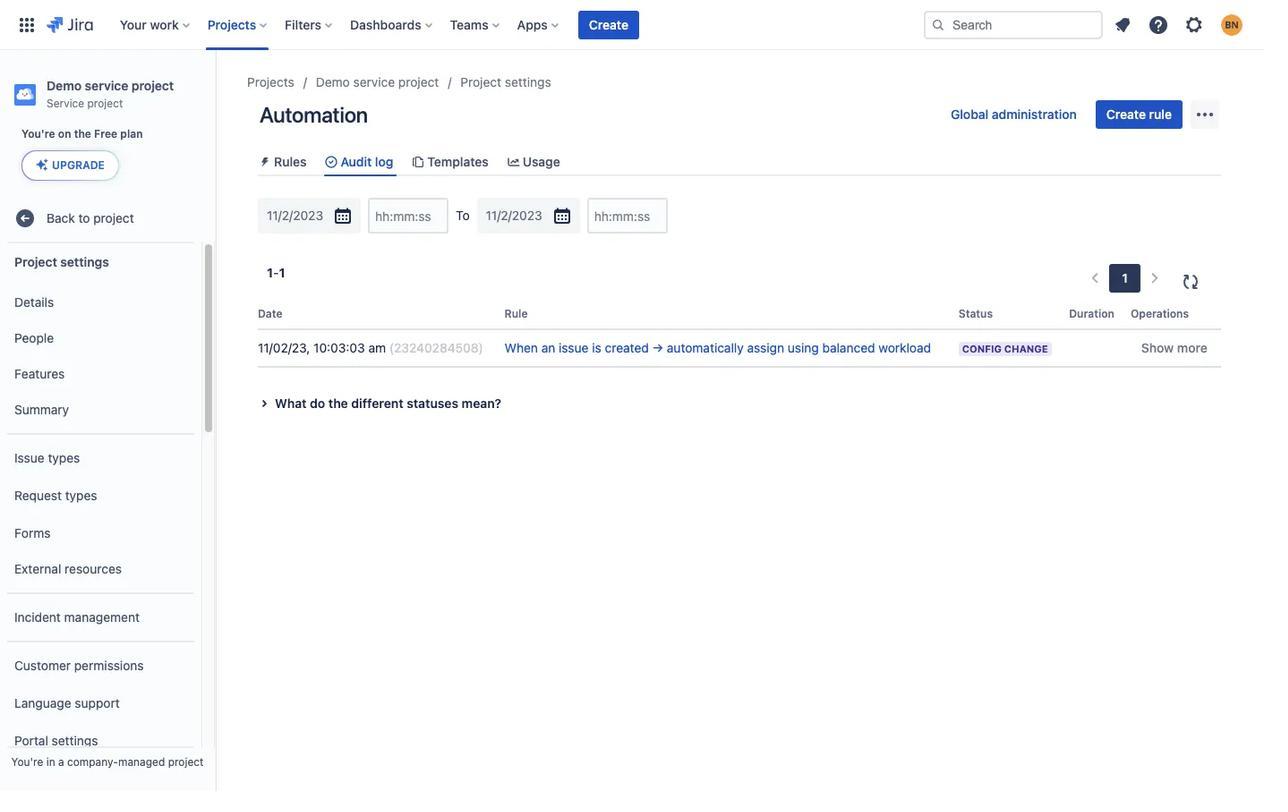 Task type: locate. For each thing, give the bounding box(es) containing it.
your
[[120, 17, 147, 32]]

create left rule
[[1107, 107, 1146, 122]]

issue
[[559, 340, 589, 356]]

0 vertical spatial projects
[[208, 17, 256, 32]]

1 vertical spatial create
[[1107, 107, 1146, 122]]

demo up automation
[[316, 74, 350, 90]]

types down issue types link
[[65, 488, 97, 503]]

company-
[[67, 756, 118, 769]]

hh:mm:ss field
[[370, 200, 447, 232], [589, 200, 666, 232]]

details link
[[7, 285, 194, 321]]

1 vertical spatial types
[[65, 488, 97, 503]]

features link
[[7, 356, 194, 392]]

primary element
[[11, 0, 924, 50]]

operations
[[1131, 307, 1189, 321]]

sidebar navigation image
[[195, 72, 235, 107]]

the for free
[[74, 127, 91, 141]]

project up plan
[[131, 78, 174, 93]]

customer permissions
[[14, 658, 144, 673]]

show more button
[[1131, 334, 1219, 363]]

appswitcher icon image
[[16, 14, 38, 35]]

you're down portal
[[11, 756, 43, 769]]

2 group from the top
[[7, 433, 194, 593]]

is
[[592, 340, 602, 356]]

project down "dashboards" 'popup button'
[[398, 74, 439, 90]]

you're for you're on the free plan
[[21, 127, 55, 141]]

issue
[[14, 450, 44, 465]]

the for different
[[329, 396, 348, 411]]

log
[[375, 154, 393, 169]]

service inside demo service project link
[[353, 74, 395, 90]]

1 inside button
[[1122, 271, 1128, 286]]

tab list
[[251, 147, 1229, 177]]

Search field
[[924, 10, 1103, 39]]

group containing issue types
[[7, 433, 194, 593]]

settings down apps
[[505, 74, 551, 90]]

demo inside demo service project service project
[[47, 78, 82, 93]]

0 vertical spatial project
[[461, 74, 502, 90]]

portal settings link
[[7, 724, 194, 759]]

the inside dropdown button
[[329, 396, 348, 411]]

types for request types
[[65, 488, 97, 503]]

projects for projects link
[[247, 74, 294, 90]]

11/2/2023
[[267, 208, 323, 223], [486, 208, 542, 223]]

1 horizontal spatial project
[[461, 74, 502, 90]]

None text field
[[486, 207, 489, 225]]

1 vertical spatial project settings
[[14, 254, 109, 269]]

settings image
[[1184, 14, 1205, 35]]

0 horizontal spatial the
[[74, 127, 91, 141]]

project settings down apps
[[461, 74, 551, 90]]

0 horizontal spatial create
[[589, 17, 629, 32]]

when an issue is created → automatically assign using balanced workload
[[505, 340, 931, 356]]

people
[[14, 330, 54, 345]]

projects up automation
[[247, 74, 294, 90]]

projects right "work"
[[208, 17, 256, 32]]

1 vertical spatial you're
[[11, 756, 43, 769]]

create inside button
[[1107, 107, 1146, 122]]

project
[[461, 74, 502, 90], [14, 254, 57, 269]]

create inside "button"
[[589, 17, 629, 32]]

None text field
[[267, 207, 270, 225]]

project right to
[[93, 210, 134, 225]]

1 horizontal spatial 11/2/2023
[[486, 208, 542, 223]]

service down dashboards
[[353, 74, 395, 90]]

administration
[[992, 107, 1077, 122]]

details
[[14, 294, 54, 309]]

created
[[605, 340, 649, 356]]

project for demo service project service project
[[131, 78, 174, 93]]

project settings link
[[461, 72, 551, 93]]

2 11/2/2023 from the left
[[486, 208, 542, 223]]

customer permissions link
[[7, 648, 194, 684]]

demo
[[316, 74, 350, 90], [47, 78, 82, 93]]

1 vertical spatial the
[[329, 396, 348, 411]]

in
[[46, 756, 55, 769]]

when
[[505, 340, 538, 356]]

project up details
[[14, 254, 57, 269]]

1 horizontal spatial demo
[[316, 74, 350, 90]]

managed
[[118, 756, 165, 769]]

language support
[[14, 695, 120, 711]]

banner containing your work
[[0, 0, 1265, 50]]

config change
[[963, 343, 1048, 355]]

2 vertical spatial settings
[[52, 733, 98, 748]]

settings
[[505, 74, 551, 90], [60, 254, 109, 269], [52, 733, 98, 748]]

project for back to project
[[93, 210, 134, 225]]

upgrade button
[[22, 151, 118, 180]]

the
[[74, 127, 91, 141], [329, 396, 348, 411]]

2 horizontal spatial 1
[[1122, 271, 1128, 286]]

projects link
[[247, 72, 294, 93]]

expand image
[[253, 393, 275, 415]]

permissions
[[74, 658, 144, 673]]

1
[[267, 265, 273, 280], [279, 265, 285, 280], [1122, 271, 1128, 286]]

1 horizontal spatial service
[[353, 74, 395, 90]]

→
[[652, 340, 664, 356]]

3 group from the top
[[7, 641, 194, 792]]

11/2/2023 right to
[[486, 208, 542, 223]]

the right on
[[74, 127, 91, 141]]

0 vertical spatial settings
[[505, 74, 551, 90]]

you're
[[21, 127, 55, 141], [11, 756, 43, 769]]

0 horizontal spatial project settings
[[14, 254, 109, 269]]

status
[[959, 307, 993, 321]]

1 vertical spatial project
[[14, 254, 57, 269]]

1 hh:mm:ss field from the left
[[370, 200, 447, 232]]

settings up a
[[52, 733, 98, 748]]

an
[[542, 340, 556, 356]]

1 vertical spatial projects
[[247, 74, 294, 90]]

language support link
[[7, 684, 194, 724]]

portal
[[14, 733, 48, 748]]

0 vertical spatial project settings
[[461, 74, 551, 90]]

to
[[78, 210, 90, 225]]

resources
[[65, 561, 122, 576]]

what
[[275, 396, 307, 411]]

when an issue is created → automatically assign using balanced workload link
[[505, 340, 931, 356]]

create right apps dropdown button on the top left
[[589, 17, 629, 32]]

service inside demo service project service project
[[85, 78, 128, 93]]

your profile and settings image
[[1222, 14, 1243, 35]]

1 horizontal spatial 1
[[279, 265, 285, 280]]

tab list containing rules
[[251, 147, 1229, 177]]

incident management link
[[7, 600, 194, 636]]

0 vertical spatial the
[[74, 127, 91, 141]]

your work
[[120, 17, 179, 32]]

1 horizontal spatial create
[[1107, 107, 1146, 122]]

1 11/2/2023 from the left
[[267, 208, 323, 223]]

jira image
[[47, 14, 93, 35], [47, 14, 93, 35]]

create for create rule
[[1107, 107, 1146, 122]]

features
[[14, 366, 65, 381]]

demo up service
[[47, 78, 82, 93]]

0 vertical spatial you're
[[21, 127, 55, 141]]

apps
[[517, 17, 548, 32]]

0 horizontal spatial hh:mm:ss field
[[370, 200, 447, 232]]

group
[[7, 279, 194, 433], [7, 433, 194, 593], [7, 641, 194, 792]]

rule
[[1150, 107, 1172, 122]]

you're left on
[[21, 127, 55, 141]]

settings for demo service project
[[505, 74, 551, 90]]

automation
[[260, 102, 368, 127]]

1 group from the top
[[7, 279, 194, 433]]

external resources
[[14, 561, 122, 576]]

0 horizontal spatial service
[[85, 78, 128, 93]]

create rule button
[[1096, 100, 1183, 129]]

0 horizontal spatial 1
[[267, 265, 273, 280]]

0 vertical spatial create
[[589, 17, 629, 32]]

2 hh:mm:ss field from the left
[[589, 200, 666, 232]]

1 horizontal spatial the
[[329, 396, 348, 411]]

projects inside dropdown button
[[208, 17, 256, 32]]

filters button
[[280, 10, 339, 39]]

service for demo service project
[[353, 74, 395, 90]]

more
[[1178, 340, 1208, 356]]

project settings down back
[[14, 254, 109, 269]]

global
[[951, 107, 989, 122]]

1 horizontal spatial hh:mm:ss field
[[589, 200, 666, 232]]

0 horizontal spatial demo
[[47, 78, 82, 93]]

service up the free
[[85, 78, 128, 93]]

back
[[47, 210, 75, 225]]

settings down to
[[60, 254, 109, 269]]

service
[[353, 74, 395, 90], [85, 78, 128, 93]]

back to project link
[[7, 201, 208, 236]]

teams
[[450, 17, 489, 32]]

the right do
[[329, 396, 348, 411]]

banner
[[0, 0, 1265, 50]]

project down teams 'popup button' at top left
[[461, 74, 502, 90]]

refresh log image
[[1180, 272, 1202, 293]]

types right issue
[[48, 450, 80, 465]]

11/2/2023 down rules
[[267, 208, 323, 223]]

automatically
[[667, 340, 744, 356]]

group containing details
[[7, 279, 194, 433]]

0 horizontal spatial 11/2/2023
[[267, 208, 323, 223]]

settings inside 'group'
[[52, 733, 98, 748]]

duration
[[1069, 307, 1115, 321]]

0 vertical spatial types
[[48, 450, 80, 465]]

demo service project link
[[316, 72, 439, 93]]



Task type: describe. For each thing, give the bounding box(es) containing it.
types for issue types
[[48, 450, 80, 465]]

rule
[[505, 307, 528, 321]]

you're for you're in a company-managed project
[[11, 756, 43, 769]]

dashboards button
[[345, 10, 439, 39]]

on
[[58, 127, 71, 141]]

rules image
[[258, 155, 272, 169]]

summary link
[[7, 392, 194, 428]]

to
[[456, 208, 470, 223]]

you're in a company-managed project
[[11, 756, 204, 769]]

am
[[369, 340, 386, 356]]

usage
[[523, 154, 560, 169]]

rules
[[274, 154, 307, 169]]

audit
[[341, 154, 372, 169]]

projects button
[[202, 10, 274, 39]]

11/02/23,
[[258, 340, 310, 356]]

audit log
[[341, 154, 393, 169]]

project up the free
[[87, 97, 123, 110]]

notifications image
[[1112, 14, 1134, 35]]

using
[[788, 340, 819, 356]]

help image
[[1148, 14, 1170, 35]]

issue types
[[14, 450, 80, 465]]

usage image
[[507, 155, 521, 169]]

1 button
[[1110, 264, 1141, 293]]

templates image
[[411, 155, 426, 169]]

-
[[273, 265, 279, 280]]

forms
[[14, 525, 51, 541]]

different
[[351, 396, 404, 411]]

(23240284508)
[[390, 340, 483, 356]]

request types link
[[7, 476, 194, 516]]

1 for 1 - 1
[[267, 265, 273, 280]]

group containing customer permissions
[[7, 641, 194, 792]]

dashboards
[[350, 17, 421, 32]]

global administration
[[951, 107, 1077, 122]]

a
[[58, 756, 64, 769]]

request types
[[14, 488, 97, 503]]

language
[[14, 695, 71, 711]]

upgrade
[[52, 159, 105, 172]]

demo for demo service project
[[316, 74, 350, 90]]

project right managed
[[168, 756, 204, 769]]

summary
[[14, 402, 69, 417]]

incident management
[[14, 610, 140, 625]]

incident
[[14, 610, 61, 625]]

projects for projects dropdown button
[[208, 17, 256, 32]]

mean?
[[462, 396, 502, 411]]

global administration link
[[940, 100, 1088, 129]]

do
[[310, 396, 325, 411]]

create for create
[[589, 17, 629, 32]]

back to project
[[47, 210, 134, 225]]

demo service project
[[316, 74, 439, 90]]

forms link
[[7, 516, 194, 552]]

you're on the free plan
[[21, 127, 143, 141]]

service for demo service project service project
[[85, 78, 128, 93]]

management
[[64, 610, 140, 625]]

date
[[258, 307, 283, 321]]

1 - 1
[[267, 265, 285, 280]]

request
[[14, 488, 62, 503]]

issue types link
[[7, 441, 194, 476]]

plan
[[120, 127, 143, 141]]

customer
[[14, 658, 71, 673]]

11/02/23, 10:03:03 am (23240284508)
[[258, 340, 483, 356]]

config
[[963, 343, 1002, 355]]

create button
[[578, 10, 639, 39]]

demo for demo service project service project
[[47, 78, 82, 93]]

project for demo service project
[[398, 74, 439, 90]]

workload
[[879, 340, 931, 356]]

balanced
[[823, 340, 875, 356]]

demo service project service project
[[47, 78, 174, 110]]

people link
[[7, 321, 194, 356]]

0 horizontal spatial project
[[14, 254, 57, 269]]

show more
[[1142, 340, 1208, 356]]

pagination element
[[1081, 264, 1170, 293]]

1 for 1
[[1122, 271, 1128, 286]]

settings for language support
[[52, 733, 98, 748]]

what do the different statuses mean?
[[275, 396, 502, 411]]

free
[[94, 127, 117, 141]]

1 vertical spatial settings
[[60, 254, 109, 269]]

show
[[1142, 340, 1174, 356]]

templates
[[428, 154, 489, 169]]

actions image
[[1195, 104, 1216, 125]]

change
[[1005, 343, 1048, 355]]

10:03:03
[[314, 340, 365, 356]]

external resources link
[[7, 552, 194, 587]]

your work button
[[114, 10, 197, 39]]

service
[[47, 97, 84, 110]]

apps button
[[512, 10, 566, 39]]

portal settings
[[14, 733, 98, 748]]

work
[[150, 17, 179, 32]]

audit log image
[[325, 155, 339, 169]]

1 horizontal spatial project settings
[[461, 74, 551, 90]]

external
[[14, 561, 61, 576]]

search image
[[931, 17, 946, 32]]

teams button
[[445, 10, 507, 39]]

support
[[75, 695, 120, 711]]



Task type: vqa. For each thing, say whether or not it's contained in the screenshot.
Upcoming related to Upcoming Project 11/20/2023 Software project
no



